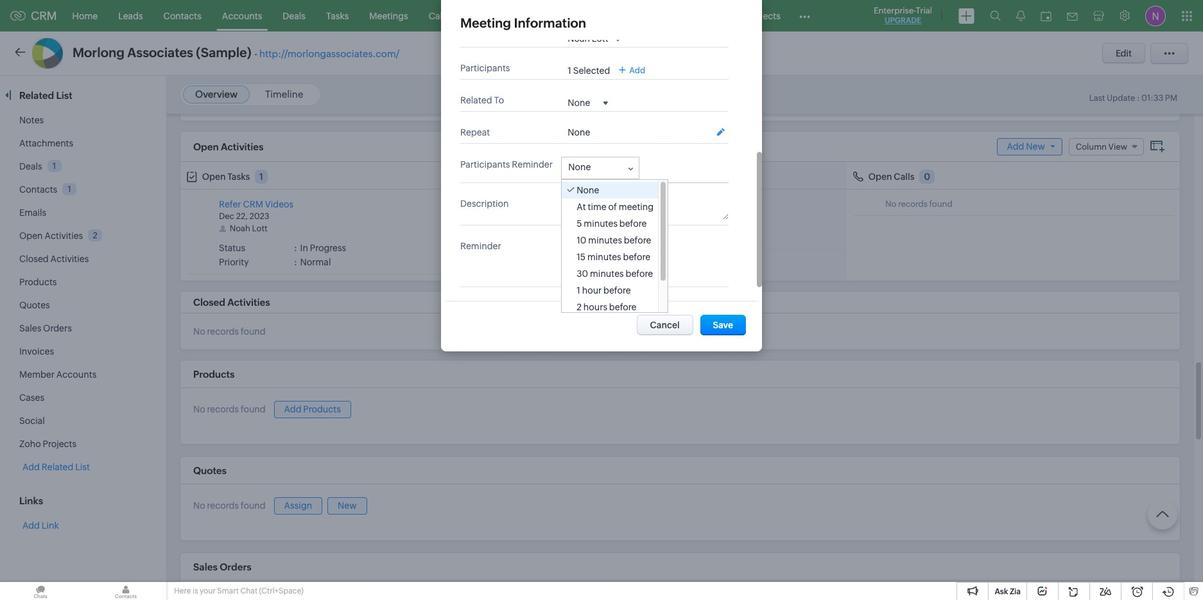 Task type: locate. For each thing, give the bounding box(es) containing it.
crm webinar link
[[541, 199, 598, 209]]

1 horizontal spatial deals link
[[273, 0, 316, 31]]

noah for refer crm videos
[[230, 224, 250, 233]]

1 horizontal spatial lott
[[574, 224, 589, 233]]

leads
[[118, 11, 143, 21]]

add for add products
[[284, 404, 302, 414]]

1 horizontal spatial 2
[[577, 302, 582, 312]]

noah down 22,
[[230, 224, 250, 233]]

accounts right member
[[56, 369, 97, 380]]

progress
[[310, 243, 346, 253]]

products link
[[572, 0, 630, 31], [19, 277, 57, 287]]

last update : 01:33 pm
[[1090, 93, 1178, 103]]

0 horizontal spatial deals link
[[19, 161, 42, 172]]

0 vertical spatial projects
[[747, 11, 781, 21]]

lott up selected
[[592, 33, 609, 44]]

1 vertical spatial participants
[[461, 159, 510, 170]]

0 vertical spatial tasks
[[326, 11, 349, 21]]

1 horizontal spatial dec
[[541, 211, 556, 221]]

member accounts link
[[19, 369, 97, 380]]

list up the attachments link
[[56, 90, 72, 101]]

0 vertical spatial deals link
[[273, 0, 316, 31]]

orders up invoices link
[[43, 323, 72, 333]]

: left normal
[[294, 257, 297, 267]]

2023 down refer crm videos link
[[250, 211, 270, 221]]

0 horizontal spatial dec
[[219, 211, 235, 221]]

2023 down "webinar"
[[572, 211, 592, 221]]

0 horizontal spatial closed activities
[[19, 254, 89, 264]]

1 vertical spatial list
[[75, 462, 90, 472]]

information
[[514, 15, 587, 30]]

add products link
[[274, 401, 351, 418]]

participants for participants
[[461, 63, 510, 73]]

ask zia
[[995, 587, 1021, 596]]

related for related list
[[19, 90, 54, 101]]

1 left hour
[[577, 285, 581, 296]]

1 vertical spatial :
[[294, 243, 297, 253]]

noah lott
[[568, 33, 609, 44], [230, 224, 268, 233], [552, 224, 589, 233]]

crm for crm
[[31, 9, 57, 22]]

1 horizontal spatial sales
[[193, 561, 218, 572]]

reports link
[[460, 0, 513, 31]]

0 vertical spatial 2
[[93, 231, 98, 240]]

list down zoho projects
[[75, 462, 90, 472]]

notes
[[19, 115, 44, 125]]

1 vertical spatial sales orders
[[193, 561, 252, 572]]

1 2023 from the left
[[250, 211, 270, 221]]

0 horizontal spatial deals
[[19, 161, 42, 172]]

sales orders up invoices link
[[19, 323, 72, 333]]

noah for crm webinar
[[552, 224, 572, 233]]

open calls
[[869, 172, 915, 182]]

enterprise-
[[874, 6, 916, 15]]

tasks up refer
[[228, 172, 250, 182]]

sales
[[19, 323, 41, 333], [193, 561, 218, 572]]

1 horizontal spatial closed activities
[[193, 297, 270, 308]]

timeline link
[[265, 89, 303, 100]]

1
[[568, 66, 572, 76], [53, 161, 56, 171], [260, 172, 263, 182], [610, 172, 614, 182], [68, 184, 71, 194], [577, 285, 581, 296]]

None field
[[568, 97, 609, 108]]

noah lott for crm webinar
[[552, 224, 589, 233]]

chats image
[[0, 582, 81, 600]]

calls left 0
[[894, 172, 915, 182]]

pm right 02:18
[[617, 211, 629, 221]]

open activities up open tasks
[[193, 141, 264, 152]]

0 vertical spatial participants
[[461, 63, 510, 73]]

1 vertical spatial open activities
[[19, 231, 83, 241]]

products link up selected
[[572, 0, 630, 31]]

1 vertical spatial contacts
[[19, 184, 57, 195]]

closed activities
[[19, 254, 89, 264], [193, 297, 270, 308]]

participants
[[461, 63, 510, 73], [461, 159, 510, 170]]

deals
[[283, 11, 306, 21], [19, 161, 42, 172]]

dec left 20, on the left top of the page
[[541, 211, 556, 221]]

participants down repeat
[[461, 159, 510, 170]]

noah lott down 22,
[[230, 224, 268, 233]]

2 2023 from the left
[[572, 211, 592, 221]]

1 up 'open activities' 'link' on the left of page
[[68, 184, 71, 194]]

0 vertical spatial sales
[[19, 323, 41, 333]]

related list
[[19, 90, 75, 101]]

crm left "home"
[[31, 9, 57, 22]]

products link up quotes link on the left
[[19, 277, 57, 287]]

closed activities down priority
[[193, 297, 270, 308]]

related left to
[[461, 95, 492, 105]]

crm link
[[10, 9, 57, 22]]

no
[[886, 199, 897, 209], [193, 326, 205, 337], [193, 404, 205, 415], [193, 501, 205, 511]]

quotes
[[19, 300, 50, 310], [193, 465, 227, 476]]

none at time of meeting 5 minutes before 10 minutes before 15 minutes before 30 minutes before 1 hour before 2 hours before
[[577, 185, 654, 312]]

open activities up closed activities link
[[19, 231, 83, 241]]

0 horizontal spatial lott
[[252, 224, 268, 233]]

sales down quotes link on the left
[[19, 323, 41, 333]]

- inside morlong associates (sample) - http://morlongassociates.com/
[[255, 48, 258, 59]]

1 dec from the left
[[219, 211, 235, 221]]

contacts link up associates at left top
[[153, 0, 212, 31]]

dec down refer
[[219, 211, 235, 221]]

leads link
[[108, 0, 153, 31]]

1 horizontal spatial accounts
[[222, 11, 262, 21]]

crm
[[31, 9, 57, 22], [243, 199, 263, 209], [541, 199, 561, 209]]

open activities
[[193, 141, 264, 152], [19, 231, 83, 241]]

closed activities down 'open activities' 'link' on the left of page
[[19, 254, 89, 264]]

1 participants from the top
[[461, 63, 510, 73]]

crm inside crm webinar dec 20, 2023 02:18 pm - 04:18 pm
[[541, 199, 561, 209]]

: for : normal
[[294, 257, 297, 267]]

0 vertical spatial calls
[[429, 11, 449, 21]]

add for add new
[[1008, 141, 1025, 151]]

1 horizontal spatial closed
[[193, 297, 225, 308]]

quotes link
[[19, 300, 50, 310]]

noah down 20, on the left top of the page
[[552, 224, 572, 233]]

0 horizontal spatial -
[[255, 48, 258, 59]]

none inside field
[[568, 98, 591, 108]]

2 horizontal spatial crm
[[541, 199, 561, 209]]

1 vertical spatial accounts
[[56, 369, 97, 380]]

priority
[[219, 257, 249, 267]]

upgrade
[[885, 16, 922, 25]]

0 vertical spatial closed
[[19, 254, 49, 264]]

0 vertical spatial list
[[56, 90, 72, 101]]

0 horizontal spatial reminder
[[461, 241, 502, 251]]

last
[[1090, 93, 1106, 103]]

: left the in
[[294, 243, 297, 253]]

1 vertical spatial reminder
[[461, 241, 502, 251]]

1 vertical spatial closed
[[193, 297, 225, 308]]

: left 01:33
[[1138, 93, 1141, 103]]

closed down priority
[[193, 297, 225, 308]]

related for related to
[[461, 95, 492, 105]]

of
[[609, 202, 617, 212]]

lott up 10
[[574, 224, 589, 233]]

1 vertical spatial products link
[[19, 277, 57, 287]]

0 horizontal spatial list
[[56, 90, 72, 101]]

None text field
[[562, 241, 582, 257]]

reminder down description
[[461, 241, 502, 251]]

1 horizontal spatial list
[[75, 462, 90, 472]]

1 horizontal spatial quotes
[[193, 465, 227, 476]]

(sample)
[[196, 45, 252, 60]]

1 horizontal spatial -
[[631, 211, 634, 221]]

add products
[[284, 404, 341, 414]]

1 horizontal spatial open activities
[[193, 141, 264, 152]]

: normal
[[294, 257, 331, 267]]

contacts up associates at left top
[[164, 11, 202, 21]]

- left 04:18
[[631, 211, 634, 221]]

accounts up morlong associates (sample) - http://morlongassociates.com/
[[222, 11, 262, 21]]

noah lott down 20, on the left top of the page
[[552, 224, 589, 233]]

related
[[19, 90, 54, 101], [461, 95, 492, 105], [42, 462, 73, 472]]

0 vertical spatial reminder
[[512, 159, 553, 170]]

0 vertical spatial contacts
[[164, 11, 202, 21]]

reminder
[[512, 159, 553, 170], [461, 241, 502, 251]]

invoices link
[[19, 346, 54, 357]]

1 horizontal spatial contacts
[[164, 11, 202, 21]]

: for : in progress
[[294, 243, 297, 253]]

0 horizontal spatial 2
[[93, 231, 98, 240]]

- right (sample)
[[255, 48, 258, 59]]

0 horizontal spatial contacts link
[[19, 184, 57, 195]]

participants up related to at the left of page
[[461, 63, 510, 73]]

calls left reports on the left
[[429, 11, 449, 21]]

1 vertical spatial -
[[631, 211, 634, 221]]

deals left tasks link
[[283, 11, 306, 21]]

2 left hours on the bottom
[[577, 302, 582, 312]]

sales orders
[[19, 323, 72, 333], [193, 561, 252, 572]]

pm right 04:18
[[659, 211, 671, 221]]

0 horizontal spatial sales
[[19, 323, 41, 333]]

None button
[[637, 315, 694, 335], [701, 315, 747, 335], [637, 315, 694, 335], [701, 315, 747, 335]]

2 vertical spatial :
[[294, 257, 297, 267]]

2023
[[250, 211, 270, 221], [572, 211, 592, 221]]

1 horizontal spatial meetings
[[561, 172, 601, 182]]

add for add link
[[630, 65, 646, 75]]

1 horizontal spatial deals
[[283, 11, 306, 21]]

contacts up the emails
[[19, 184, 57, 195]]

1 horizontal spatial projects
[[747, 11, 781, 21]]

list
[[56, 90, 72, 101], [75, 462, 90, 472]]

1 up of
[[610, 172, 614, 182]]

sales up 'your'
[[193, 561, 218, 572]]

crm up 20, on the left top of the page
[[541, 199, 561, 209]]

0 horizontal spatial quotes
[[19, 300, 50, 310]]

meetings
[[370, 11, 408, 21], [561, 172, 601, 182]]

associates
[[127, 45, 193, 60]]

related up notes
[[19, 90, 54, 101]]

1 horizontal spatial 2023
[[572, 211, 592, 221]]

1 vertical spatial tasks
[[228, 172, 250, 182]]

to
[[494, 95, 504, 105]]

1 horizontal spatial crm
[[243, 199, 263, 209]]

0 vertical spatial sales orders
[[19, 323, 72, 333]]

1 horizontal spatial contacts link
[[153, 0, 212, 31]]

deals link up http://morlongassociates.com/ link
[[273, 0, 316, 31]]

0 horizontal spatial 2023
[[250, 211, 270, 221]]

0 horizontal spatial products link
[[19, 277, 57, 287]]

2023 inside refer crm videos dec 22, 2023
[[250, 211, 270, 221]]

closed
[[19, 254, 49, 264], [193, 297, 225, 308]]

0 vertical spatial meetings
[[370, 11, 408, 21]]

noah lott up 1 selected
[[568, 33, 609, 44]]

meetings up "webinar"
[[561, 172, 601, 182]]

orders up here is your smart chat (ctrl+space) at bottom
[[220, 561, 252, 572]]

1 horizontal spatial pm
[[659, 211, 671, 221]]

tasks up http://morlongassociates.com/ link
[[326, 11, 349, 21]]

1 vertical spatial new
[[338, 500, 357, 511]]

reminder up open meetings
[[512, 159, 553, 170]]

products
[[582, 11, 619, 21], [19, 277, 57, 287], [193, 369, 235, 380], [303, 404, 341, 414]]

calls
[[429, 11, 449, 21], [894, 172, 915, 182]]

meetings left the calls link
[[370, 11, 408, 21]]

deals link down the attachments link
[[19, 161, 42, 172]]

crm up 22,
[[243, 199, 263, 209]]

1 horizontal spatial calls
[[894, 172, 915, 182]]

tasks
[[326, 11, 349, 21], [228, 172, 250, 182]]

lott for refer crm videos
[[252, 224, 268, 233]]

1 horizontal spatial orders
[[220, 561, 252, 572]]

2 dec from the left
[[541, 211, 556, 221]]

contacts link up the emails
[[19, 184, 57, 195]]

0 horizontal spatial open activities
[[19, 231, 83, 241]]

zia
[[1010, 587, 1021, 596]]

1 down the attachments link
[[53, 161, 56, 171]]

refer crm videos link
[[219, 199, 294, 209]]

sales orders up smart
[[193, 561, 252, 572]]

your
[[200, 587, 216, 596]]

accounts
[[222, 11, 262, 21], [56, 369, 97, 380]]

0 horizontal spatial meetings
[[370, 11, 408, 21]]

0 horizontal spatial crm
[[31, 9, 57, 22]]

0 vertical spatial deals
[[283, 11, 306, 21]]

2 participants from the top
[[461, 159, 510, 170]]

projects link
[[737, 0, 791, 31]]

0 horizontal spatial pm
[[617, 211, 629, 221]]

add
[[630, 65, 646, 75], [1008, 141, 1025, 151], [284, 404, 302, 414], [22, 462, 40, 472], [22, 520, 40, 531]]

pm right 01:33
[[1166, 93, 1178, 103]]

dec
[[219, 211, 235, 221], [541, 211, 556, 221]]

lott down refer crm videos dec 22, 2023
[[252, 224, 268, 233]]

participants reminder
[[461, 159, 553, 170]]

1 vertical spatial projects
[[43, 439, 77, 449]]

0
[[925, 172, 931, 182]]

None text field
[[568, 196, 729, 220]]

noah
[[568, 33, 590, 44], [230, 224, 250, 233], [552, 224, 572, 233]]

in
[[300, 243, 308, 253]]

before
[[620, 218, 647, 229], [624, 235, 652, 245], [624, 243, 651, 254], [623, 252, 651, 262], [626, 269, 653, 279], [604, 285, 631, 296], [610, 302, 637, 312]]

1 vertical spatial calls
[[894, 172, 915, 182]]

closed down 'open activities' 'link' on the left of page
[[19, 254, 49, 264]]

0 horizontal spatial new
[[338, 500, 357, 511]]

1 vertical spatial deals link
[[19, 161, 42, 172]]

refer
[[219, 199, 241, 209]]

0 vertical spatial accounts
[[222, 11, 262, 21]]

create menu image
[[959, 8, 975, 23]]

2 right 'open activities' 'link' on the left of page
[[93, 231, 98, 240]]

invoices
[[19, 346, 54, 357]]

pm
[[1166, 93, 1178, 103], [617, 211, 629, 221], [659, 211, 671, 221]]

0 vertical spatial -
[[255, 48, 258, 59]]

deals down the attachments link
[[19, 161, 42, 172]]

minutes
[[584, 218, 618, 229], [589, 235, 623, 245], [588, 243, 622, 254], [588, 252, 622, 262], [590, 269, 624, 279]]

1 horizontal spatial new
[[1027, 141, 1046, 151]]



Task type: describe. For each thing, give the bounding box(es) containing it.
closed activities link
[[19, 254, 89, 264]]

open up refer
[[202, 172, 226, 182]]

0 vertical spatial closed activities
[[19, 254, 89, 264]]

1 vertical spatial meetings
[[561, 172, 601, 182]]

dec inside crm webinar dec 20, 2023 02:18 pm - 04:18 pm
[[541, 211, 556, 221]]

smart
[[217, 587, 239, 596]]

0 horizontal spatial closed
[[19, 254, 49, 264]]

1 inside the none at time of meeting 5 minutes before 10 minutes before 15 minutes before 30 minutes before 1 hour before 2 hours before
[[577, 285, 581, 296]]

reports
[[470, 11, 503, 21]]

1 horizontal spatial reminder
[[512, 159, 553, 170]]

attachments
[[19, 138, 73, 148]]

assign link
[[274, 497, 323, 514]]

member accounts
[[19, 369, 97, 380]]

add for add related list
[[22, 462, 40, 472]]

open up the crm webinar link
[[536, 172, 559, 182]]

noah lott for refer crm videos
[[230, 224, 268, 233]]

1 horizontal spatial tasks
[[326, 11, 349, 21]]

cases
[[19, 393, 44, 403]]

add new
[[1008, 141, 1046, 151]]

social link
[[19, 416, 45, 426]]

- inside crm webinar dec 20, 2023 02:18 pm - 04:18 pm
[[631, 211, 634, 221]]

overview link
[[195, 89, 238, 100]]

20,
[[558, 211, 570, 221]]

calls link
[[419, 0, 460, 31]]

: in progress
[[294, 243, 346, 253]]

activities up open tasks
[[221, 141, 264, 152]]

http://morlongassociates.com/ link
[[259, 48, 400, 59]]

signals element
[[1009, 0, 1034, 31]]

meeting
[[461, 15, 511, 30]]

activities down priority
[[228, 297, 270, 308]]

here is your smart chat (ctrl+space)
[[174, 587, 304, 596]]

meeting
[[619, 202, 654, 212]]

create menu element
[[951, 0, 983, 31]]

0 vertical spatial open activities
[[193, 141, 264, 152]]

accounts link
[[212, 0, 273, 31]]

minutes before
[[588, 243, 651, 254]]

none inside the none at time of meeting 5 minutes before 10 minutes before 15 minutes before 30 minutes before 1 hour before 2 hours before
[[577, 185, 600, 195]]

1 vertical spatial orders
[[220, 561, 252, 572]]

1 vertical spatial quotes
[[193, 465, 227, 476]]

social
[[19, 416, 45, 426]]

notes link
[[19, 115, 44, 125]]

open activities link
[[19, 231, 83, 241]]

morlong associates (sample) - http://morlongassociates.com/
[[73, 45, 400, 60]]

here
[[174, 587, 191, 596]]

open meetings
[[536, 172, 601, 182]]

0 vertical spatial :
[[1138, 93, 1141, 103]]

04:18
[[635, 211, 657, 221]]

attachments link
[[19, 138, 73, 148]]

http://morlongassociates.com/
[[259, 48, 400, 59]]

2 horizontal spatial lott
[[592, 33, 609, 44]]

emails
[[19, 208, 46, 218]]

selected
[[573, 66, 611, 76]]

analytics link
[[513, 0, 572, 31]]

tasks link
[[316, 0, 359, 31]]

0 horizontal spatial accounts
[[56, 369, 97, 380]]

trial
[[916, 6, 933, 15]]

at
[[577, 202, 586, 212]]

signals image
[[1017, 10, 1026, 21]]

update
[[1108, 93, 1136, 103]]

open down the emails
[[19, 231, 43, 241]]

emails link
[[19, 208, 46, 218]]

1 vertical spatial deals
[[19, 161, 42, 172]]

2023 inside crm webinar dec 20, 2023 02:18 pm - 04:18 pm
[[572, 211, 592, 221]]

crm webinar dec 20, 2023 02:18 pm - 04:18 pm
[[541, 199, 671, 221]]

0 horizontal spatial projects
[[43, 439, 77, 449]]

noah down 'information'
[[568, 33, 590, 44]]

links
[[19, 495, 43, 506]]

22,
[[236, 211, 248, 221]]

zoho projects
[[19, 439, 77, 449]]

contacts image
[[85, 582, 166, 600]]

hours
[[584, 302, 608, 312]]

zoho
[[19, 439, 41, 449]]

videos
[[265, 199, 294, 209]]

projects inside 'link'
[[747, 11, 781, 21]]

lott for crm webinar
[[574, 224, 589, 233]]

1 left selected
[[568, 66, 572, 76]]

1 vertical spatial sales
[[193, 561, 218, 572]]

activities up closed activities link
[[45, 231, 83, 241]]

add link
[[22, 520, 59, 531]]

add for add link
[[22, 520, 40, 531]]

5
[[577, 218, 582, 229]]

open left 0
[[869, 172, 893, 182]]

home
[[72, 11, 98, 21]]

0 horizontal spatial orders
[[43, 323, 72, 333]]

meetings link
[[359, 0, 419, 31]]

overview
[[195, 89, 238, 100]]

0 vertical spatial contacts link
[[153, 0, 212, 31]]

1 vertical spatial closed activities
[[193, 297, 270, 308]]

0 horizontal spatial sales orders
[[19, 323, 72, 333]]

repeat
[[461, 127, 490, 137]]

chat
[[241, 587, 258, 596]]

2 horizontal spatial pm
[[1166, 93, 1178, 103]]

0 horizontal spatial contacts
[[19, 184, 57, 195]]

zoho projects link
[[19, 439, 77, 449]]

dec inside refer crm videos dec 22, 2023
[[219, 211, 235, 221]]

enterprise-trial upgrade
[[874, 6, 933, 25]]

open tasks
[[202, 172, 250, 182]]

new link
[[328, 497, 367, 514]]

accounts inside "link"
[[222, 11, 262, 21]]

1 horizontal spatial sales orders
[[193, 561, 252, 572]]

add related list
[[22, 462, 90, 472]]

02:18
[[594, 211, 615, 221]]

morlong
[[73, 45, 125, 60]]

1 up refer crm videos link
[[260, 172, 263, 182]]

description
[[461, 199, 509, 209]]

0 vertical spatial products link
[[572, 0, 630, 31]]

add link
[[619, 65, 646, 75]]

0 horizontal spatial tasks
[[228, 172, 250, 182]]

edit button
[[1103, 43, 1146, 64]]

status
[[219, 243, 245, 253]]

time
[[588, 202, 607, 212]]

meeting information
[[461, 15, 587, 30]]

0 vertical spatial quotes
[[19, 300, 50, 310]]

10
[[577, 235, 587, 245]]

1 vertical spatial contacts link
[[19, 184, 57, 195]]

participants for participants reminder
[[461, 159, 510, 170]]

crm inside refer crm videos dec 22, 2023
[[243, 199, 263, 209]]

1 selected
[[568, 66, 611, 76]]

open up open tasks
[[193, 141, 219, 152]]

analytics
[[523, 11, 561, 21]]

(ctrl+space)
[[259, 587, 304, 596]]

related down zoho projects link
[[42, 462, 73, 472]]

0 vertical spatial new
[[1027, 141, 1046, 151]]

30
[[577, 269, 589, 279]]

link
[[42, 520, 59, 531]]

crm for crm webinar dec 20, 2023 02:18 pm - 04:18 pm
[[541, 199, 561, 209]]

home link
[[62, 0, 108, 31]]

01:33
[[1142, 93, 1164, 103]]

0 horizontal spatial calls
[[429, 11, 449, 21]]

cases link
[[19, 393, 44, 403]]

activities down 'open activities' 'link' on the left of page
[[50, 254, 89, 264]]

timeline
[[265, 89, 303, 100]]

normal
[[300, 257, 331, 267]]

related to
[[461, 95, 504, 105]]

2 inside the none at time of meeting 5 minutes before 10 minutes before 15 minutes before 30 minutes before 1 hour before 2 hours before
[[577, 302, 582, 312]]



Task type: vqa. For each thing, say whether or not it's contained in the screenshot.
Automation
no



